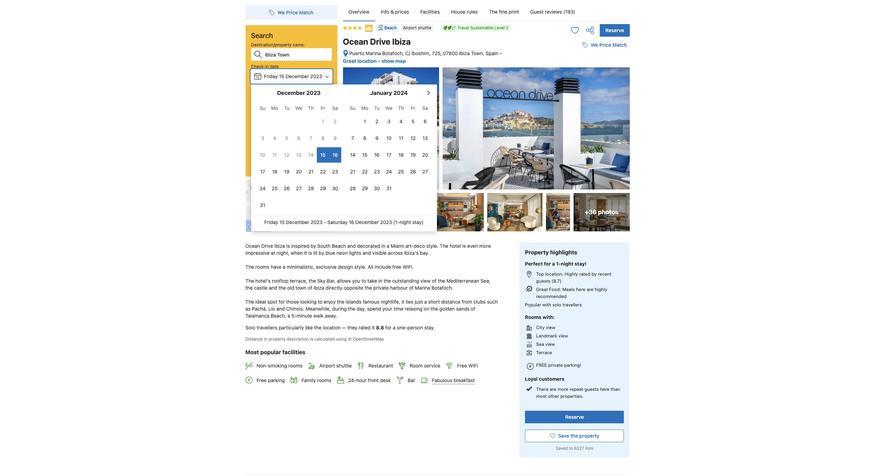 Task type: locate. For each thing, give the bounding box(es) containing it.
3 for "3" checkbox
[[261, 135, 264, 141]]

6 right 5 january 2024 checkbox
[[424, 119, 427, 124]]

17 January 2024 checkbox
[[383, 148, 395, 163]]

food:
[[550, 287, 561, 293]]

10 right 9 january 2024 option
[[387, 135, 392, 141]]

grid for december
[[257, 101, 341, 213]]

25 for "25" checkbox
[[398, 169, 404, 175]]

0 horizontal spatial free
[[257, 378, 267, 384]]

0 horizontal spatial more
[[480, 243, 491, 249]]

1- up the location:
[[557, 261, 561, 267]]

1 horizontal spatial &
[[391, 9, 394, 15]]

we price match for we price match 'dropdown button' inside the search section
[[278, 9, 314, 15]]

1 mo from the left
[[271, 105, 278, 111]]

1 vertical spatial 5
[[285, 135, 288, 141]]

print
[[509, 9, 519, 15]]

28 January 2024 checkbox
[[347, 181, 359, 196]]

non-
[[257, 363, 268, 369]]

marina inside the ocean drive ibiza is inspired by south beach and decorated in a miami art-deco style. the hotel is even more impressive at night, when it is lit by blue neon lights and visible across ibiza's bay. the rooms have a minimalistic, exclusive design style. all include free wifi. the hotel's rooftop terrace, the sky bar, allows you to take in the outstanding view of the mediterranean sea, the castle and the old town of ibiza directly opposite the private harbour of marina botafoch. the ideal spot for those looking to enjoy the islands famous nightlife, it lies just a short distance from clubs such as pachá, lío and chinois. meanwhile, during the day, spend your time relaxing on the golden sands of talamanca beach, a 5-minute walk away.
[[415, 285, 431, 291]]

for inside search section
[[284, 142, 289, 147]]

2 inside option
[[334, 119, 337, 124]]

fr for 2023
[[321, 105, 325, 111]]

minimalistic,
[[287, 264, 315, 270]]

info & prices
[[381, 9, 409, 15]]

and inside very easy to locate and easy to park. of course it was december. but a great location with beautiful views  for dalt vila. great breakfast. kind staff. and we enjoyed …
[[586, 97, 594, 102]]

nightlife,
[[381, 299, 401, 305]]

2 22 from the left
[[362, 169, 368, 175]]

rated up the openstreetmap
[[359, 325, 371, 331]]

person
[[408, 325, 423, 331]]

0 vertical spatial -
[[378, 58, 381, 64]]

exclusive
[[316, 264, 337, 270]]

spain
[[486, 50, 499, 56], [571, 138, 582, 143]]

th for 2023
[[308, 105, 314, 111]]

free parking
[[257, 378, 285, 384]]

20 January 2024 checkbox
[[419, 148, 432, 163]]

friday up out
[[264, 73, 278, 79]]

…
[[602, 118, 606, 124]]

travellers down great food: meals here are highly recommended
[[563, 302, 582, 308]]

2 right 1 option
[[334, 119, 337, 124]]

0 horizontal spatial night
[[255, 106, 265, 111]]

rated down stay!
[[580, 272, 591, 277]]

1 December 2023 checkbox
[[317, 114, 329, 129]]

style. left all
[[355, 264, 367, 270]]

we price match inside search section
[[278, 9, 314, 15]]

prices
[[396, 9, 409, 15]]

for left work
[[284, 142, 289, 147]]

24 for "24" option
[[386, 169, 392, 175]]

0 vertical spatial marina
[[366, 50, 381, 56]]

19 right 18 checkbox
[[284, 169, 290, 175]]

8 January 2024 checkbox
[[359, 131, 371, 146]]

22
[[320, 169, 326, 175], [362, 169, 368, 175]]

style. up bay.
[[427, 243, 439, 249]]

1 horizontal spatial with
[[587, 107, 596, 113]]

for right 8.8
[[386, 325, 392, 331]]

0 vertical spatial property
[[269, 337, 286, 342]]

19 December 2023 checkbox
[[281, 164, 293, 180]]

iboshim,
[[412, 50, 431, 56]]

great down click to open map view image in the left of the page
[[343, 58, 356, 64]]

29 for 29 option
[[362, 186, 368, 192]]

0 vertical spatial price
[[286, 9, 298, 15]]

check- up "1-night stay"
[[251, 85, 265, 90]]

friday 15 december 2023
[[264, 73, 322, 79]]

1 vertical spatial free wifi
[[457, 363, 478, 369]]

airport up the family rooms
[[320, 363, 335, 369]]

1 grid from the left
[[257, 101, 341, 213]]

0 vertical spatial 11
[[399, 135, 404, 141]]

3 inside checkbox
[[261, 135, 264, 141]]

1 horizontal spatial sa
[[423, 105, 428, 111]]

the down rooftop
[[279, 285, 286, 291]]

rooms down facilities
[[289, 363, 303, 369]]

meals
[[563, 287, 575, 293]]

4 for 4 december 2023 option
[[273, 135, 276, 141]]

facilities link
[[415, 3, 446, 21]]

1 horizontal spatial search
[[283, 157, 300, 163]]

previous image
[[537, 109, 541, 113]]

1 horizontal spatial property
[[580, 434, 600, 440]]

0 vertical spatial by
[[311, 243, 316, 249]]

airport down prices
[[403, 25, 417, 30]]

view right landmark
[[559, 333, 568, 339]]

5 inside checkbox
[[412, 119, 415, 124]]

rooms
[[256, 264, 270, 270], [289, 363, 303, 369], [317, 378, 332, 384]]

1 easy from the left
[[556, 97, 565, 102]]

private
[[374, 285, 389, 291], [549, 363, 563, 368]]

0 horizontal spatial 20
[[296, 169, 302, 175]]

1 check- from the top
[[251, 64, 265, 69]]

ocean for ocean drive ibiza
[[343, 37, 369, 46]]

26 January 2024 checkbox
[[407, 164, 419, 180]]

27 for 27 december 2023 option
[[296, 186, 302, 192]]

1 8 from the left
[[322, 135, 325, 141]]

8 December 2023 checkbox
[[317, 131, 329, 146]]

deco
[[414, 243, 425, 249]]

2 horizontal spatial by
[[592, 272, 597, 277]]

11 inside 11 january 2024 checkbox
[[399, 135, 404, 141]]

19
[[411, 152, 416, 158], [284, 169, 290, 175]]

0 vertical spatial reserve
[[606, 27, 625, 33]]

here
[[576, 287, 586, 293], [600, 387, 610, 393]]

21 for 21 december 2023 'option'
[[309, 169, 314, 175]]

1 vertical spatial 12
[[284, 152, 290, 158]]

a inside very easy to locate and easy to park. of course it was december. but a great location with beautiful views  for dalt vila. great breakfast. kind staff. and we enjoyed …
[[553, 107, 556, 113]]

0 horizontal spatial 7
[[310, 135, 313, 141]]

2 fr from the left
[[411, 105, 416, 111]]

travellers down the talamanca
[[257, 325, 278, 331]]

properties.
[[561, 394, 584, 400]]

th down saturday 16 december 2023
[[308, 105, 314, 111]]

0 vertical spatial 31
[[387, 186, 392, 192]]

725,
[[432, 50, 442, 56]]

0 vertical spatial drive
[[370, 37, 391, 46]]

grid
[[257, 101, 341, 213], [347, 101, 432, 196]]

scored 9.4 element
[[612, 154, 623, 165]]

it
[[579, 102, 582, 108], [304, 250, 307, 256], [402, 299, 405, 305], [372, 325, 375, 331]]

22 inside the 22 january 2024 option
[[362, 169, 368, 175]]

0 horizontal spatial 26
[[284, 186, 290, 192]]

in right take
[[379, 278, 383, 284]]

price inside search section
[[286, 9, 298, 15]]

0 vertical spatial 5
[[412, 119, 415, 124]]

ideal
[[256, 299, 266, 305]]

december for saturday 16 december 2023
[[292, 94, 316, 100]]

view for city view
[[546, 325, 556, 331]]

24
[[386, 169, 392, 175], [260, 186, 266, 192]]

5 inside option
[[285, 135, 288, 141]]

27 December 2023 checkbox
[[293, 181, 305, 196]]

7 December 2023 checkbox
[[305, 131, 317, 146]]

1 30 from the left
[[332, 186, 338, 192]]

11 for 11 january 2024 checkbox
[[399, 135, 404, 141]]

fr
[[321, 105, 325, 111], [411, 105, 416, 111]]

private inside the ocean drive ibiza is inspired by south beach and decorated in a miami art-deco style. the hotel is even more impressive at night, when it is lit by blue neon lights and visible across ibiza's bay. the rooms have a minimalistic, exclusive design style. all include free wifi. the hotel's rooftop terrace, the sky bar, allows you to take in the outstanding view of the mediterranean sea, the castle and the old town of ibiza directly opposite the private harbour of marina botafoch. the ideal spot for those looking to enjoy the islands famous nightlife, it lies just a short distance from clubs such as pachá, lío and chinois. meanwhile, during the day, spend your time relaxing on the golden sands of talamanca beach, a 5-minute walk away.
[[374, 285, 389, 291]]

photos
[[599, 209, 619, 216]]

0 horizontal spatial 28
[[308, 186, 314, 192]]

30 right 29 december 2023 option
[[332, 186, 338, 192]]

1-night stay
[[251, 106, 275, 111]]

1 tu from the left
[[284, 105, 290, 111]]

21 inside "checkbox"
[[350, 169, 356, 175]]

view for landmark view
[[559, 333, 568, 339]]

26 inside checkbox
[[284, 186, 290, 192]]

13
[[423, 135, 428, 141], [296, 152, 302, 158]]

1 9 from the left
[[334, 135, 337, 141]]

marina inside puerto marina botafoch, c/ iboshim, 725, 07800 ibiza town, spain – great location - show map
[[366, 50, 381, 56]]

1 vertical spatial reserve
[[566, 415, 584, 421]]

17
[[387, 152, 392, 158], [260, 169, 265, 175]]

0 horizontal spatial fr
[[321, 105, 325, 111]]

2 December 2023 checkbox
[[329, 114, 341, 129]]

0 vertical spatial 26
[[410, 169, 416, 175]]

1 horizontal spatial 25
[[398, 169, 404, 175]]

9 right 8 checkbox in the left of the page
[[334, 135, 337, 141]]

botafoch.
[[432, 285, 454, 291]]

rated very good element
[[542, 75, 609, 83]]

0 horizontal spatial 23
[[332, 169, 338, 175]]

december inside button
[[292, 94, 316, 100]]

search up the destination/property on the top left
[[251, 31, 273, 40]]

shuttle
[[418, 25, 432, 30], [336, 363, 352, 369]]

2023 left (1-
[[380, 220, 392, 225]]

1 28 from the left
[[308, 186, 314, 192]]

very inside very good 193 reviews
[[583, 76, 594, 82]]

reviews right 193
[[594, 82, 609, 87]]

1 su from the left
[[260, 105, 266, 111]]

13 inside checkbox
[[296, 152, 302, 158]]

check-out date
[[251, 85, 282, 90]]

2 horizontal spatial great
[[585, 113, 597, 118]]

2023 inside button
[[317, 94, 329, 100]]

0 horizontal spatial 14
[[308, 152, 314, 158]]

0 horizontal spatial drive
[[262, 243, 273, 249]]

2 28 from the left
[[350, 186, 356, 192]]

2 grid from the left
[[347, 101, 432, 196]]

neon
[[337, 250, 348, 256]]

the up botafoch.
[[438, 278, 445, 284]]

reviews inside very good 193 reviews
[[594, 82, 609, 87]]

10 for 10 december 2023 option
[[260, 152, 265, 158]]

2 su from the left
[[350, 105, 356, 111]]

0 vertical spatial ocean
[[343, 37, 369, 46]]

7 inside 7 checkbox
[[310, 135, 313, 141]]

28 left 29 option
[[350, 186, 356, 192]]

11 right 10 january 2024 option
[[399, 135, 404, 141]]

2
[[506, 25, 509, 30], [334, 119, 337, 124], [376, 119, 379, 124]]

c/
[[406, 50, 410, 56]]

0 vertical spatial rated
[[580, 272, 591, 277]]

here right the meals
[[576, 287, 586, 293]]

0 vertical spatial with
[[587, 107, 596, 113]]

1 horizontal spatial wifi
[[554, 157, 564, 163]]

8 right 7 checkbox at the top
[[364, 135, 367, 141]]

night left stay)
[[400, 220, 411, 225]]

guests down top
[[537, 279, 551, 284]]

1 horizontal spatial 7
[[352, 135, 354, 141]]

free wifi
[[542, 157, 564, 163], [457, 363, 478, 369]]

2 1 from the left
[[364, 119, 366, 124]]

10
[[387, 135, 392, 141], [260, 152, 265, 158]]

there
[[537, 387, 549, 393]]

2023
[[310, 73, 322, 79], [307, 90, 321, 96], [317, 94, 329, 100], [311, 220, 323, 225], [380, 220, 392, 225]]

13 inside option
[[423, 135, 428, 141]]

top
[[537, 272, 544, 277]]

11 January 2024 checkbox
[[395, 131, 407, 146]]

12 inside option
[[284, 152, 290, 158]]

2 vertical spatial rooms
[[317, 378, 332, 384]]

5 for 5 january 2024 checkbox
[[412, 119, 415, 124]]

30 right 29 option
[[374, 186, 380, 192]]

openstreetmap
[[353, 337, 384, 342]]

1 21 from the left
[[309, 169, 314, 175]]

0 vertical spatial 1-
[[251, 106, 255, 111]]

ibiza left the town, in the right of the page
[[459, 50, 470, 56]]

0 horizontal spatial 13
[[296, 152, 302, 158]]

we price match button up good
[[580, 39, 630, 51]]

- left show
[[378, 58, 381, 64]]

6 inside checkbox
[[424, 119, 427, 124]]

su up 7 checkbox at the top
[[350, 105, 356, 111]]

- inside puerto marina botafoch, c/ iboshim, 725, 07800 ibiza town, spain – great location - show map
[[378, 58, 381, 64]]

1 vertical spatial 3
[[261, 135, 264, 141]]

+36 photos link
[[574, 193, 630, 232]]

9 December 2023 checkbox
[[329, 131, 341, 146]]

map
[[396, 58, 406, 64]]

0 horizontal spatial 2
[[334, 119, 337, 124]]

1 vertical spatial 19
[[284, 169, 290, 175]]

apartments
[[289, 132, 311, 138]]

9 right 8 checkbox
[[376, 135, 379, 141]]

beach inside the ocean drive ibiza is inspired by south beach and decorated in a miami art-deco style. the hotel is even more impressive at night, when it is lit by blue neon lights and visible across ibiza's bay. the rooms have a minimalistic, exclusive design style. all include free wifi. the hotel's rooftop terrace, the sky bar, allows you to take in the outstanding view of the mediterranean sea, the castle and the old town of ibiza directly opposite the private harbour of marina botafoch. the ideal spot for those looking to enjoy the islands famous nightlife, it lies just a short distance from clubs such as pachá, lío and chinois. meanwhile, during the day, spend your time relaxing on the golden sands of talamanca beach, a 5-minute walk away.
[[332, 243, 346, 249]]

19 inside checkbox
[[411, 152, 416, 158]]

28 December 2023 checkbox
[[305, 181, 317, 196]]

for inside the ocean drive ibiza is inspired by south beach and decorated in a miami art-deco style. the hotel is even more impressive at night, when it is lit by blue neon lights and visible across ibiza's bay. the rooms have a minimalistic, exclusive design style. all include free wifi. the hotel's rooftop terrace, the sky bar, allows you to take in the outstanding view of the mediterranean sea, the castle and the old town of ibiza directly opposite the private harbour of marina botafoch. the ideal spot for those looking to enjoy the islands famous nightlife, it lies just a short distance from clubs such as pachá, lío and chinois. meanwhile, during the day, spend your time relaxing on the golden sands of talamanca beach, a 5-minute walk away.
[[279, 299, 285, 305]]

11 inside 11 checkbox
[[273, 152, 277, 158]]

1 horizontal spatial we price match
[[591, 42, 627, 48]]

1 vertical spatial drive
[[262, 243, 273, 249]]

by right lit
[[319, 250, 324, 256]]

very left good
[[583, 76, 594, 82]]

16 January 2024 checkbox
[[371, 148, 383, 163]]

15 right 14 december 2023 option
[[321, 152, 326, 158]]

click to open map view image
[[343, 50, 348, 58]]

1 vertical spatial 13
[[296, 152, 302, 158]]

1 vertical spatial wifi
[[469, 363, 478, 369]]

december.
[[592, 102, 615, 108]]

0 vertical spatial 13
[[423, 135, 428, 141]]

1 horizontal spatial saturday
[[328, 220, 348, 225]]

2 inside option
[[376, 119, 379, 124]]

21 January 2024 checkbox
[[347, 164, 359, 180]]

1 23 from the left
[[332, 169, 338, 175]]

solo
[[246, 325, 256, 331]]

1 horizontal spatial 8
[[364, 135, 367, 141]]

2 check- from the top
[[251, 85, 265, 90]]

20 right 19 january 2024 checkbox
[[423, 152, 428, 158]]

the inside dropdown button
[[571, 434, 578, 440]]

15 December 2023 checkbox
[[317, 148, 329, 163]]

0 vertical spatial more
[[480, 243, 491, 249]]

0 horizontal spatial su
[[260, 105, 266, 111]]

1 vertical spatial 25
[[272, 186, 278, 192]]

search section
[[243, 0, 437, 233]]

2 sa from the left
[[423, 105, 428, 111]]

1 horizontal spatial spain
[[571, 138, 582, 143]]

ibiza inside puerto marina botafoch, c/ iboshim, 725, 07800 ibiza town, spain – great location - show map
[[459, 50, 470, 56]]

in inside search section
[[265, 64, 269, 69]]

maria
[[553, 138, 563, 143]]

location inside puerto marina botafoch, c/ iboshim, 725, 07800 ibiza town, spain – great location - show map
[[358, 58, 377, 64]]

0 horizontal spatial 17
[[260, 169, 265, 175]]

great location - show map button
[[343, 58, 406, 64]]

very for good
[[583, 76, 594, 82]]

1 22 from the left
[[320, 169, 326, 175]]

11 down travelling
[[273, 152, 277, 158]]

7 inside 7 checkbox
[[352, 135, 354, 141]]

28 inside option
[[350, 186, 356, 192]]

0 horizontal spatial marina
[[366, 50, 381, 56]]

1 vertical spatial search
[[283, 157, 300, 163]]

guests inside there are more repeat guests here than most other properties.
[[585, 387, 599, 393]]

room
[[410, 363, 423, 369]]

22 December 2023 checkbox
[[317, 164, 329, 180]]

19 for 19 january 2024 checkbox
[[411, 152, 416, 158]]

0 horizontal spatial easy
[[556, 97, 565, 102]]

view down the landmark view
[[546, 342, 555, 347]]

friday for friday 15 december 2023 - saturday 16 december 2023 (1-night stay)
[[265, 220, 278, 225]]

3 inside checkbox
[[388, 119, 391, 124]]

the up 'during' at the bottom left of page
[[337, 299, 345, 305]]

4 right 3 january 2024 checkbox
[[400, 119, 403, 124]]

house rules
[[451, 9, 478, 15]]

4 December 2023 checkbox
[[269, 131, 281, 146]]

they
[[348, 325, 358, 331]]

your
[[383, 306, 393, 312]]

2 9 from the left
[[376, 135, 379, 141]]

1 left 2 option
[[322, 119, 324, 124]]

1 horizontal spatial 1-
[[557, 261, 561, 267]]

2 7 from the left
[[352, 135, 354, 141]]

29 January 2024 checkbox
[[359, 181, 371, 196]]

2 th from the left
[[398, 105, 404, 111]]

1 vertical spatial 18
[[272, 169, 278, 175]]

good
[[596, 76, 609, 82]]

0 horizontal spatial -
[[324, 220, 326, 225]]

we price match for bottommost we price match 'dropdown button'
[[591, 42, 627, 48]]

1- inside search section
[[251, 106, 255, 111]]

1 horizontal spatial 19
[[411, 152, 416, 158]]

property inside dropdown button
[[580, 434, 600, 440]]

very inside very easy to locate and easy to park. of course it was december. but a great location with beautiful views  for dalt vila. great breakfast. kind staff. and we enjoyed …
[[545, 97, 554, 102]]

free wifi up breakfast
[[457, 363, 478, 369]]

free down maria
[[542, 157, 553, 163]]

13 down work
[[296, 152, 302, 158]]

& right info
[[391, 9, 394, 15]]

25 January 2024 checkbox
[[395, 164, 407, 180]]

22 for 22 december 2023 checkbox
[[320, 169, 326, 175]]

harbour
[[390, 285, 408, 291]]

22 for the 22 january 2024 option
[[362, 169, 368, 175]]

17 for the 17 option
[[387, 152, 392, 158]]

0 horizontal spatial mo
[[271, 105, 278, 111]]

1 vertical spatial marina
[[415, 285, 431, 291]]

are inside great food: meals here are highly recommended
[[587, 287, 594, 293]]

0 vertical spatial 18
[[399, 152, 404, 158]]

2 29 from the left
[[362, 186, 368, 192]]

0 vertical spatial saturday
[[264, 94, 284, 100]]

15 cell
[[317, 146, 329, 163]]

the right save in the right of the page
[[571, 434, 578, 440]]

drive up at
[[262, 243, 273, 249]]

1 vertical spatial 27
[[296, 186, 302, 192]]

3 December 2023 checkbox
[[257, 131, 269, 146]]

1 left 2 january 2024 option
[[364, 119, 366, 124]]

14
[[308, 152, 314, 158], [350, 152, 356, 158]]

1 horizontal spatial 22
[[362, 169, 368, 175]]

2023 up south
[[311, 220, 323, 225]]

1 horizontal spatial 20
[[423, 152, 428, 158]]

12 December 2023 checkbox
[[281, 148, 293, 163]]

drive up botafoch, at top
[[370, 37, 391, 46]]

1 vertical spatial price
[[600, 42, 612, 48]]

0 vertical spatial style.
[[427, 243, 439, 249]]

2 23 from the left
[[374, 169, 380, 175]]

we price match up name:
[[278, 9, 314, 15]]

1 inside checkbox
[[364, 119, 366, 124]]

distance in property description is calculated using © openstreetmap
[[246, 337, 384, 342]]

it inside very easy to locate and easy to park. of course it was december. but a great location with beautiful views  for dalt vila. great breakfast. kind staff. and we enjoyed …
[[579, 102, 582, 108]]

1 vertical spatial free
[[457, 363, 467, 369]]

0 horizontal spatial 9
[[334, 135, 337, 141]]

0 horizontal spatial 22
[[320, 169, 326, 175]]

easy up great
[[556, 97, 565, 102]]

1 vertical spatial private
[[549, 363, 563, 368]]

1 vertical spatial 1-
[[557, 261, 561, 267]]

with up the 'enjoyed' at right
[[587, 107, 596, 113]]

tu down saturday 16 december 2023 button
[[284, 105, 290, 111]]

2 21 from the left
[[350, 169, 356, 175]]

more inside there are more repeat guests here than most other properties.
[[558, 387, 569, 393]]

2 mo from the left
[[362, 105, 369, 111]]

193
[[586, 82, 593, 87]]

4 inside option
[[273, 135, 276, 141]]

ocean up impressive
[[246, 243, 260, 249]]

style.
[[427, 243, 439, 249], [355, 264, 367, 270]]

24 inside 24 checkbox
[[260, 186, 266, 192]]

0 horizontal spatial reserve
[[566, 415, 584, 421]]

18 January 2024 checkbox
[[395, 148, 407, 163]]

great inside very easy to locate and easy to park. of course it was december. but a great location with beautiful views  for dalt vila. great breakfast. kind staff. and we enjoyed …
[[585, 113, 597, 118]]

sa for 2023
[[332, 105, 338, 111]]

6 for the '6 january 2024' checkbox on the top left of page
[[424, 119, 427, 124]]

2 easy from the left
[[596, 97, 605, 102]]

21 inside 'option'
[[309, 169, 314, 175]]

town,
[[471, 50, 485, 56]]

26 for 26 december 2023 checkbox
[[284, 186, 290, 192]]

2 14 from the left
[[350, 152, 356, 158]]

1 horizontal spatial 10
[[387, 135, 392, 141]]

18 for 18 january 2024 checkbox
[[399, 152, 404, 158]]

0 vertical spatial 6
[[424, 119, 427, 124]]

20 December 2023 checkbox
[[293, 164, 305, 180]]

0 horizontal spatial tu
[[284, 105, 290, 111]]

show
[[382, 58, 395, 64]]

2 right 1 checkbox
[[376, 119, 379, 124]]

rated inside 'top location: highly rated by recent guests (8.7)'
[[580, 272, 591, 277]]

2 tu from the left
[[374, 105, 380, 111]]

12 inside checkbox
[[411, 135, 416, 141]]

2023 for friday 15 december 2023 - saturday 16 december 2023 (1-night stay)
[[311, 220, 323, 225]]

1 14 from the left
[[308, 152, 314, 158]]

1 29 from the left
[[320, 186, 326, 192]]

23 for 23 option at the left top of the page
[[374, 169, 380, 175]]

24 inside option
[[386, 169, 392, 175]]

6 inside option
[[298, 135, 301, 141]]

su for january
[[350, 105, 356, 111]]

24-
[[348, 378, 357, 384]]

when
[[291, 250, 303, 256]]

16 inside button
[[286, 94, 291, 100]]

1 1 from the left
[[322, 119, 324, 124]]

28 inside checkbox
[[308, 186, 314, 192]]

26 inside option
[[410, 169, 416, 175]]

21 for 21 january 2024 "checkbox"
[[350, 169, 356, 175]]

tu for december 2023
[[284, 105, 290, 111]]

free wifi down maria
[[542, 157, 564, 163]]

travel
[[458, 25, 469, 30]]

hour
[[357, 378, 367, 384]]

16 cell
[[329, 146, 341, 163]]

2023 for friday 15 december 2023
[[310, 73, 322, 79]]

2 30 from the left
[[374, 186, 380, 192]]

3 for 3 january 2024 checkbox
[[388, 119, 391, 124]]

free private parking!
[[537, 363, 582, 368]]

1 vertical spatial are
[[550, 387, 557, 393]]

30 December 2023 checkbox
[[329, 181, 341, 196]]

front
[[368, 378, 379, 384]]

location inside very easy to locate and easy to park. of course it was december. but a great location with beautiful views  for dalt vila. great breakfast. kind staff. and we enjoyed …
[[569, 107, 586, 113]]

10 for 10 january 2024 option
[[387, 135, 392, 141]]

saturday inside saturday 16 december 2023 button
[[264, 94, 284, 100]]

2 for december 2023
[[334, 119, 337, 124]]

the right the like
[[314, 325, 322, 331]]

1 vertical spatial airport shuttle
[[320, 363, 352, 369]]

th
[[308, 105, 314, 111], [398, 105, 404, 111]]

0 horizontal spatial here
[[576, 287, 586, 293]]

0 horizontal spatial 18
[[272, 169, 278, 175]]

check- for in
[[251, 64, 265, 69]]

1 horizontal spatial great
[[537, 287, 548, 293]]

price up name:
[[286, 9, 298, 15]]

1 horizontal spatial by
[[319, 250, 324, 256]]

2 8 from the left
[[364, 135, 367, 141]]

view inside the ocean drive ibiza is inspired by south beach and decorated in a miami art-deco style. the hotel is even more impressive at night, when it is lit by blue neon lights and visible across ibiza's bay. the rooms have a minimalistic, exclusive design style. all include free wifi. the hotel's rooftop terrace, the sky bar, allows you to take in the outstanding view of the mediterranean sea, the castle and the old town of ibiza directly opposite the private harbour of marina botafoch. the ideal spot for those looking to enjoy the islands famous nightlife, it lies just a short distance from clubs such as pachá, lío and chinois. meanwhile, during the day, spend your time relaxing on the golden sands of talamanca beach, a 5-minute walk away.
[[421, 278, 431, 284]]

1 th from the left
[[308, 105, 314, 111]]

13 for 13 checkbox
[[296, 152, 302, 158]]

20 inside '20' checkbox
[[296, 169, 302, 175]]

sa up the '6 january 2024' checkbox on the top left of page
[[423, 105, 428, 111]]

1 January 2024 checkbox
[[359, 114, 371, 129]]

13 December 2023 checkbox
[[293, 148, 305, 163]]

8 for 8 checkbox in the left of the page
[[322, 135, 325, 141]]

15 inside option
[[321, 152, 326, 158]]

very for easy
[[545, 97, 554, 102]]

1 inside option
[[322, 119, 324, 124]]

5 for 5 option
[[285, 135, 288, 141]]

night
[[255, 106, 265, 111], [400, 220, 411, 225], [561, 261, 574, 267]]

20 inside checkbox
[[423, 152, 428, 158]]

by inside 'top location: highly rated by recent guests (8.7)'
[[592, 272, 597, 277]]

overview
[[349, 9, 370, 15]]

famous
[[363, 299, 380, 305]]

1 fr from the left
[[321, 105, 325, 111]]

11 for 11 checkbox
[[273, 152, 277, 158]]

ocean inside the ocean drive ibiza is inspired by south beach and decorated in a miami art-deco style. the hotel is even more impressive at night, when it is lit by blue neon lights and visible across ibiza's bay. the rooms have a minimalistic, exclusive design style. all include free wifi. the hotel's rooftop terrace, the sky bar, allows you to take in the outstanding view of the mediterranean sea, the castle and the old town of ibiza directly opposite the private harbour of marina botafoch. the ideal spot for those looking to enjoy the islands famous nightlife, it lies just a short distance from clubs such as pachá, lío and chinois. meanwhile, during the day, spend your time relaxing on the golden sands of talamanca beach, a 5-minute walk away.
[[246, 243, 260, 249]]

private down take
[[374, 285, 389, 291]]

1 vertical spatial location
[[569, 107, 586, 113]]

5 January 2024 checkbox
[[407, 114, 419, 129]]

13 for 13 option
[[423, 135, 428, 141]]

7 for 7 checkbox at the top
[[352, 135, 354, 141]]

for inside very easy to locate and easy to park. of course it was december. but a great location with beautiful views  for dalt vila. great breakfast. kind staff. and we enjoyed …
[[558, 113, 564, 118]]

mo for january
[[362, 105, 369, 111]]

7 right 6 december 2023 option
[[310, 135, 313, 141]]

0 horizontal spatial 12
[[284, 152, 290, 158]]

24 left 25 checkbox
[[260, 186, 266, 192]]

are left highly
[[587, 287, 594, 293]]

0 vertical spatial 12
[[411, 135, 416, 141]]

1- left stay
[[251, 106, 255, 111]]

25 December 2023 checkbox
[[269, 181, 281, 196]]

1 horizontal spatial su
[[350, 105, 356, 111]]

–
[[500, 50, 503, 56]]

directly
[[326, 285, 343, 291]]

saved to 6227 lists
[[556, 447, 594, 452]]

2 horizontal spatial free
[[542, 157, 553, 163]]

냨
[[527, 286, 533, 292]]

recommended
[[537, 294, 567, 300]]

for right spot
[[279, 299, 285, 305]]

guests right repeat
[[585, 387, 599, 393]]

0 vertical spatial great
[[343, 58, 356, 64]]

wifi up breakfast
[[469, 363, 478, 369]]

17 for 17 december 2023 option
[[260, 169, 265, 175]]

even
[[468, 243, 478, 249]]

22 inside 22 december 2023 checkbox
[[320, 169, 326, 175]]

14 inside option
[[308, 152, 314, 158]]

night left stay
[[255, 106, 265, 111]]

more inside the ocean drive ibiza is inspired by south beach and decorated in a miami art-deco style. the hotel is even more impressive at night, when it is lit by blue neon lights and visible across ibiza's bay. the rooms have a minimalistic, exclusive design style. all include free wifi. the hotel's rooftop terrace, the sky bar, allows you to take in the outstanding view of the mediterranean sea, the castle and the old town of ibiza directly opposite the private harbour of marina botafoch. the ideal spot for those looking to enjoy the islands famous nightlife, it lies just a short distance from clubs such as pachá, lío and chinois. meanwhile, during the day, spend your time relaxing on the golden sands of talamanca beach, a 5-minute walk away.
[[480, 243, 491, 249]]

19 inside option
[[284, 169, 290, 175]]

1 sa from the left
[[332, 105, 338, 111]]

1 7 from the left
[[310, 135, 313, 141]]

14 inside checkbox
[[350, 152, 356, 158]]

popular
[[525, 302, 542, 308]]

12 right 11 january 2024 checkbox
[[411, 135, 416, 141]]

to up the beautiful
[[607, 97, 611, 102]]

drive inside the ocean drive ibiza is inspired by south beach and decorated in a miami art-deco style. the hotel is even more impressive at night, when it is lit by blue neon lights and visible across ibiza's bay. the rooms have a minimalistic, exclusive design style. all include free wifi. the hotel's rooftop terrace, the sky bar, allows you to take in the outstanding view of the mediterranean sea, the castle and the old town of ibiza directly opposite the private harbour of marina botafoch. the ideal spot for those looking to enjoy the islands famous nightlife, it lies just a short distance from clubs such as pachá, lío and chinois. meanwhile, during the day, spend your time relaxing on the golden sands of talamanca beach, a 5-minute walk away.
[[262, 243, 273, 249]]

great inside great food: meals here are highly recommended
[[537, 287, 548, 293]]

21 right '20' checkbox
[[309, 169, 314, 175]]

marina up just
[[415, 285, 431, 291]]

with down recommended
[[543, 302, 552, 308]]

18
[[399, 152, 404, 158], [272, 169, 278, 175]]

description
[[287, 337, 309, 342]]

1 horizontal spatial grid
[[347, 101, 432, 196]]

4 inside checkbox
[[400, 119, 403, 124]]

1 horizontal spatial location
[[358, 58, 377, 64]]

free up breakfast
[[457, 363, 467, 369]]

from
[[462, 299, 473, 305]]

travel sustainable level 2
[[458, 25, 509, 30]]

like
[[305, 325, 313, 331]]

free down non-
[[257, 378, 267, 384]]



Task type: vqa. For each thing, say whether or not it's contained in the screenshot.


Task type: describe. For each thing, give the bounding box(es) containing it.
drive for ocean drive ibiza
[[370, 37, 391, 46]]

25 for 25 checkbox
[[272, 186, 278, 192]]

9 for 9 option
[[334, 135, 337, 141]]

16 inside option
[[375, 152, 380, 158]]

8.8
[[376, 325, 384, 331]]

sea
[[537, 342, 544, 347]]

facilities
[[421, 9, 440, 15]]

the up the harbour
[[384, 278, 391, 284]]

grid for january
[[347, 101, 432, 196]]

21 December 2023 checkbox
[[305, 164, 317, 180]]

0 vertical spatial wifi
[[554, 157, 564, 163]]

1 vertical spatial with
[[543, 302, 552, 308]]

the left the hotel
[[440, 243, 449, 249]]

date for check-in date
[[270, 64, 279, 69]]

vila.
[[575, 113, 584, 118]]

1 vertical spatial we price match button
[[580, 39, 630, 51]]

14 for '14 january 2024' checkbox
[[350, 152, 356, 158]]

1 horizontal spatial shuttle
[[418, 25, 432, 30]]

10 January 2024 checkbox
[[383, 131, 395, 146]]

15 January 2024 checkbox
[[359, 148, 371, 163]]

spot
[[268, 299, 278, 305]]

18 for 18 checkbox
[[272, 169, 278, 175]]

ocean for ocean drive ibiza is inspired by south beach and decorated in a miami art-deco style. the hotel is even more impressive at night, when it is lit by blue neon lights and visible across ibiza's bay. the rooms have a minimalistic, exclusive design style. all include free wifi. the hotel's rooftop terrace, the sky bar, allows you to take in the outstanding view of the mediterranean sea, the castle and the old town of ibiza directly opposite the private harbour of marina botafoch. the ideal spot for those looking to enjoy the islands famous nightlife, it lies just a short distance from clubs such as pachá, lío and chinois. meanwhile, during the day, spend your time relaxing on the golden sands of talamanca beach, a 5-minute walk away.
[[246, 243, 260, 249]]

31 December 2023 checkbox
[[257, 198, 269, 213]]

is down the like
[[310, 337, 313, 342]]

1 horizontal spatial airport
[[403, 25, 417, 30]]

rooftop
[[272, 278, 289, 284]]

0 horizontal spatial travellers
[[257, 325, 278, 331]]

0 horizontal spatial free wifi
[[457, 363, 478, 369]]

stay)
[[413, 220, 424, 225]]

entire homes & apartments
[[257, 132, 311, 138]]

city
[[537, 325, 545, 331]]

23 for 23 option on the top left
[[332, 169, 338, 175]]

puerto marina botafoch, c/ iboshim, 725, 07800 ibiza town, spain – great location - show map
[[343, 50, 503, 64]]

than
[[611, 387, 620, 393]]

is up night,
[[286, 243, 290, 249]]

lío
[[269, 306, 275, 312]]

0 horizontal spatial rated
[[359, 325, 371, 331]]

here inside there are more repeat guests here than most other properties.
[[600, 387, 610, 393]]

of up botafoch.
[[432, 278, 437, 284]]

it left 8.8
[[372, 325, 375, 331]]

1 horizontal spatial free
[[457, 363, 467, 369]]

guests inside 'top location: highly rated by recent guests (8.7)'
[[537, 279, 551, 284]]

perfect for a 1-night stay!
[[525, 261, 587, 267]]

such
[[487, 299, 498, 305]]

2 horizontal spatial 2
[[506, 25, 509, 30]]

tu for january 2024
[[374, 105, 380, 111]]

outstanding
[[393, 278, 419, 284]]

19 January 2024 checkbox
[[407, 148, 419, 163]]

in up visible
[[382, 243, 386, 249]]

work
[[291, 142, 300, 147]]

sustainable
[[471, 25, 494, 30]]

1 horizontal spatial private
[[549, 363, 563, 368]]

to left the locate
[[567, 97, 571, 102]]

customers
[[539, 377, 565, 383]]

10 December 2023 checkbox
[[257, 148, 269, 163]]

we price match button inside search section
[[267, 6, 317, 19]]

sea view
[[537, 342, 555, 347]]

2 January 2024 checkbox
[[371, 114, 383, 129]]

and up lights
[[348, 243, 356, 249]]

family
[[302, 378, 316, 384]]

24 December 2023 checkbox
[[257, 181, 269, 196]]

0 vertical spatial reviews
[[545, 9, 562, 15]]

we up destination/property name:
[[278, 9, 285, 15]]

dalt
[[565, 113, 574, 118]]

2023 down friday 15 december 2023 at the top of page
[[307, 90, 321, 96]]

include
[[375, 264, 391, 270]]

a left miami
[[387, 243, 390, 249]]

31 for 31 checkbox
[[260, 202, 265, 208]]

and down decorated
[[363, 250, 371, 256]]

of down from in the bottom of the page
[[471, 306, 476, 312]]

saturday 16 december 2023 button
[[251, 91, 332, 104]]

& inside search section
[[284, 132, 287, 138]]

lit
[[314, 250, 318, 256]]

mo for december
[[271, 105, 278, 111]]

2 vertical spatial night
[[561, 261, 574, 267]]

view for sea view
[[546, 342, 555, 347]]

27 January 2024 checkbox
[[419, 164, 432, 180]]

we up 3 january 2024 checkbox
[[386, 105, 393, 111]]

locate
[[572, 97, 585, 102]]

sea,
[[481, 278, 491, 284]]

rooms inside the ocean drive ibiza is inspired by south beach and decorated in a miami art-deco style. the hotel is even more impressive at night, when it is lit by blue neon lights and visible across ibiza's bay. the rooms have a minimalistic, exclusive design style. all include free wifi. the hotel's rooftop terrace, the sky bar, allows you to take in the outstanding view of the mediterranean sea, the castle and the old town of ibiza directly opposite the private harbour of marina botafoch. the ideal spot for those looking to enjoy the islands famous nightlife, it lies just a short distance from clubs such as pachá, lío and chinois. meanwhile, during the day, spend your time relaxing on the golden sands of talamanca beach, a 5-minute walk away.
[[256, 264, 270, 270]]

level
[[495, 25, 505, 30]]

scored 8.3 element
[[612, 76, 623, 87]]

29 for 29 december 2023 option
[[320, 186, 326, 192]]

9 January 2024 checkbox
[[371, 131, 383, 146]]

property
[[525, 250, 549, 256]]

the down take
[[365, 285, 372, 291]]

highly
[[565, 272, 578, 277]]

opposite
[[344, 285, 364, 291]]

24 January 2024 checkbox
[[383, 164, 395, 180]]

28 for "28" checkbox
[[308, 186, 314, 192]]

0 horizontal spatial shuttle
[[336, 363, 352, 369]]

22 January 2024 checkbox
[[359, 164, 371, 180]]

30 for 30 checkbox
[[332, 186, 338, 192]]

the up castle
[[246, 278, 254, 284]]

31 January 2024 checkbox
[[383, 181, 395, 196]]

14 December 2023 checkbox
[[305, 148, 317, 163]]

sa for 2024
[[423, 105, 428, 111]]

time
[[394, 306, 404, 312]]

Where are you going? field
[[262, 48, 332, 61]]

7 for 7 checkbox
[[310, 135, 313, 141]]

to left 6227 at the bottom right
[[569, 447, 573, 452]]

fr for 2024
[[411, 105, 416, 111]]

a right have
[[283, 264, 286, 270]]

to right the you
[[362, 278, 366, 284]]

fine
[[499, 9, 508, 15]]

location:
[[546, 272, 564, 277]]

31 for 31 january 2024 checkbox
[[387, 186, 392, 192]]

the inside the fine print "link"
[[489, 9, 498, 15]]

spain inside puerto marina botafoch, c/ iboshim, 725, 07800 ibiza town, spain – great location - show map
[[486, 50, 499, 56]]

free
[[393, 264, 402, 270]]

search inside button
[[283, 157, 300, 163]]

short
[[428, 299, 440, 305]]

the down islands
[[348, 306, 356, 312]]

friday for friday 15 december 2023
[[264, 73, 278, 79]]

property for in
[[269, 337, 286, 342]]

of right town
[[308, 285, 313, 291]]

popular
[[260, 350, 281, 356]]

it left lies
[[402, 299, 405, 305]]

1 vertical spatial airport
[[320, 363, 335, 369]]

07800
[[443, 50, 458, 56]]

a right just
[[424, 299, 427, 305]]

ocean drive ibiza is inspired by south beach and decorated in a miami art-deco style. the hotel is even more impressive at night, when it is lit by blue neon lights and visible across ibiza's bay. the rooms have a minimalistic, exclusive design style. all include free wifi. the hotel's rooftop terrace, the sky bar, allows you to take in the outstanding view of the mediterranean sea, the castle and the old town of ibiza directly opposite the private harbour of marina botafoch. the ideal spot for those looking to enjoy the islands famous nightlife, it lies just a short distance from clubs such as pachá, lío and chinois. meanwhile, during the day, spend your time relaxing on the golden sands of talamanca beach, a 5-minute walk away.
[[246, 243, 500, 319]]

puerto
[[350, 50, 365, 56]]

meanwhile,
[[306, 306, 331, 312]]

and down rooftop
[[269, 285, 277, 291]]

the fine print
[[489, 9, 519, 15]]

property highlights
[[525, 250, 578, 256]]

23 December 2023 checkbox
[[329, 164, 341, 180]]

beautiful
[[598, 107, 616, 113]]

1 horizontal spatial night
[[400, 220, 411, 225]]

- inside search section
[[324, 220, 326, 225]]

1 horizontal spatial travellers
[[563, 302, 582, 308]]

1 horizontal spatial match
[[613, 42, 627, 48]]

property for the
[[580, 434, 600, 440]]

1 vertical spatial reserve button
[[525, 412, 625, 424]]

23 January 2024 checkbox
[[371, 164, 383, 180]]

of down the outstanding
[[409, 285, 414, 291]]

drive for ocean drive ibiza is inspired by south beach and decorated in a miami art-deco style. the hotel is even more impressive at night, when it is lit by blue neon lights and visible across ibiza's bay. the rooms have a minimalistic, exclusive design style. all include free wifi. the hotel's rooftop terrace, the sky bar, allows you to take in the outstanding view of the mediterranean sea, the castle and the old town of ibiza directly opposite the private harbour of marina botafoch. the ideal spot for those looking to enjoy the islands famous nightlife, it lies just a short distance from clubs such as pachá, lío and chinois. meanwhile, during the day, spend your time relaxing on the golden sands of talamanca beach, a 5-minute walk away.
[[262, 243, 273, 249]]

golden
[[440, 306, 455, 312]]

info
[[381, 9, 389, 15]]

24 for 24 checkbox
[[260, 186, 266, 192]]

1 for january 2024
[[364, 119, 366, 124]]

1 horizontal spatial price
[[600, 42, 612, 48]]

30 January 2024 checkbox
[[371, 181, 383, 196]]

13 January 2024 checkbox
[[419, 131, 432, 146]]

match inside search section
[[299, 9, 314, 15]]

we down saturday 16 december 2023
[[295, 105, 303, 111]]

6 December 2023 checkbox
[[293, 131, 305, 146]]

a up the location:
[[553, 261, 555, 267]]

15 up night,
[[280, 220, 285, 225]]

name:
[[293, 42, 305, 48]]

+36
[[585, 209, 597, 216]]

15 down check-in date
[[256, 76, 260, 79]]

here inside great food: meals here are highly recommended
[[576, 287, 586, 293]]

facilities
[[283, 350, 306, 356]]

date for check-out date
[[273, 85, 282, 90]]

14 January 2024 checkbox
[[347, 148, 359, 163]]

(1-
[[394, 220, 400, 225]]

28 for 28 january 2024 option
[[350, 186, 356, 192]]

1 vertical spatial spain
[[571, 138, 582, 143]]

30 for 30 checkbox at the top left of page
[[374, 186, 380, 192]]

valign  initial image
[[365, 24, 373, 33]]

2 for january 2024
[[376, 119, 379, 124]]

landmark view
[[537, 333, 568, 339]]

18 December 2023 checkbox
[[269, 164, 281, 180]]

0 vertical spatial reserve button
[[600, 24, 630, 37]]

we up good
[[591, 42, 599, 48]]

decorated
[[357, 243, 380, 249]]

family rooms
[[302, 378, 332, 384]]

0 horizontal spatial wifi
[[469, 363, 478, 369]]

terrace
[[537, 350, 553, 356]]

15 up check-out date
[[279, 73, 284, 79]]

most
[[537, 394, 547, 400]]

4 January 2024 checkbox
[[395, 114, 407, 129]]

19 for 19 december 2023 option
[[284, 169, 290, 175]]

th for 2024
[[398, 105, 404, 111]]

blue
[[326, 250, 335, 256]]

1 vertical spatial saturday
[[328, 220, 348, 225]]

12 for 12 december 2023 option
[[284, 152, 290, 158]]

17 December 2023 checkbox
[[257, 164, 269, 180]]

particularly
[[279, 325, 304, 331]]

8 for 8 checkbox
[[364, 135, 367, 141]]

lies
[[406, 299, 414, 305]]

reserve for the topmost reserve button
[[606, 27, 625, 33]]

ibiza down sky on the bottom
[[314, 285, 324, 291]]

1 horizontal spatial airport shuttle
[[403, 25, 432, 30]]

16 up lights
[[349, 220, 354, 225]]

great inside puerto marina botafoch, c/ iboshim, 725, 07800 ibiza town, spain – great location - show map
[[343, 58, 356, 64]]

check- for out
[[251, 85, 265, 90]]

3 January 2024 checkbox
[[383, 114, 395, 129]]

2023 for saturday 16 december 2023
[[317, 94, 329, 100]]

15 inside option
[[362, 152, 368, 158]]

i'm travelling for work
[[257, 142, 300, 147]]

solo
[[553, 302, 562, 308]]

top location: highly rated by recent guests (8.7)
[[537, 272, 612, 284]]

(8.7)
[[552, 279, 562, 284]]

2 vertical spatial free
[[257, 378, 267, 384]]

8.3
[[613, 78, 622, 84]]

the down "short"
[[431, 306, 438, 312]]

destination/property name:
[[251, 42, 305, 48]]

7 January 2024 checkbox
[[347, 131, 359, 146]]

with inside very easy to locate and easy to park. of course it was december. but a great location with beautiful views  for dalt vila. great breakfast. kind staff. and we enjoyed …
[[587, 107, 596, 113]]

those
[[286, 299, 299, 305]]

27 for 27 option
[[423, 169, 428, 175]]

a left the 5-
[[288, 313, 290, 319]]

just
[[415, 299, 423, 305]]

perfect
[[525, 261, 543, 267]]

december for friday 15 december 2023 - saturday 16 december 2023 (1-night stay)
[[286, 220, 310, 225]]

stay
[[266, 106, 275, 111]]

beach,
[[271, 313, 286, 319]]

ibiza up c/
[[392, 37, 411, 46]]

12 for 12 checkbox
[[411, 135, 416, 141]]

26 December 2023 checkbox
[[281, 181, 293, 196]]

16 inside checkbox
[[333, 152, 338, 158]]

saturday 16 december 2023
[[264, 94, 329, 100]]

5 December 2023 checkbox
[[281, 131, 293, 146]]

on
[[424, 306, 430, 312]]

and up beach,
[[277, 306, 285, 312]]

0 horizontal spatial by
[[311, 243, 316, 249]]

14 for 14 december 2023 option
[[308, 152, 314, 158]]

during
[[332, 306, 347, 312]]

1 vertical spatial by
[[319, 250, 324, 256]]

landmark
[[537, 333, 558, 339]]

in right distance
[[264, 337, 268, 342]]

chinois.
[[286, 306, 304, 312]]

guest
[[531, 9, 544, 15]]

it down the inspired at the bottom of page
[[304, 250, 307, 256]]

6 for 6 december 2023 option
[[298, 135, 301, 141]]

4 for "4 january 2024" checkbox
[[400, 119, 403, 124]]

the up as at the left of page
[[246, 299, 254, 305]]

26 for 26 option
[[410, 169, 416, 175]]

reserve for bottom reserve button
[[566, 415, 584, 421]]

to up meanwhile,
[[318, 299, 323, 305]]

homes
[[270, 132, 283, 138]]

rooms
[[525, 315, 542, 321]]

the left castle
[[246, 285, 253, 291]]

distance
[[246, 337, 263, 342]]

next image
[[624, 109, 628, 113]]

art-
[[406, 243, 414, 249]]

1 horizontal spatial beach
[[385, 25, 397, 31]]

11 December 2023 checkbox
[[269, 148, 281, 163]]

the down impressive
[[246, 264, 254, 270]]

0 horizontal spatial location
[[323, 325, 341, 331]]

0 vertical spatial free wifi
[[542, 157, 564, 163]]

9 for 9 january 2024 option
[[376, 135, 379, 141]]

6 January 2024 checkbox
[[419, 114, 432, 129]]

0 vertical spatial &
[[391, 9, 394, 15]]

16 December 2023 checkbox
[[329, 148, 341, 163]]

minute
[[297, 313, 312, 319]]

1 for december 2023
[[322, 119, 324, 124]]

botafoch,
[[382, 50, 404, 56]]

visible
[[373, 250, 387, 256]]

1 vertical spatial rooms
[[289, 363, 303, 369]]

ibiza up night,
[[275, 243, 285, 249]]

5-
[[292, 313, 297, 319]]

islands
[[346, 299, 362, 305]]

loyal customers
[[525, 377, 565, 383]]

1 horizontal spatial style.
[[427, 243, 439, 249]]

©
[[348, 337, 352, 342]]

using
[[336, 337, 347, 342]]

is left even at the bottom right
[[463, 243, 466, 249]]

20 for '20' checkbox
[[296, 169, 302, 175]]

a left one-
[[393, 325, 396, 331]]

for down property highlights on the right bottom of the page
[[544, 261, 551, 267]]

20 for the 20 checkbox at the top left
[[423, 152, 428, 158]]

the left sky on the bottom
[[309, 278, 316, 284]]

december for friday 15 december 2023
[[286, 73, 309, 79]]

restaurant
[[369, 363, 393, 369]]

smoking
[[268, 363, 287, 369]]

are inside there are more repeat guests here than most other properties.
[[550, 387, 557, 393]]

6227
[[575, 447, 585, 452]]

29 December 2023 checkbox
[[317, 181, 329, 196]]

lights
[[349, 250, 362, 256]]

is left lit
[[309, 250, 312, 256]]

12 January 2024 checkbox
[[407, 131, 419, 146]]

0 vertical spatial night
[[255, 106, 265, 111]]

terrace,
[[290, 278, 308, 284]]

old
[[287, 285, 294, 291]]

0 horizontal spatial style.
[[355, 264, 367, 270]]

0 horizontal spatial search
[[251, 31, 273, 40]]

house
[[451, 9, 466, 15]]

su for december
[[260, 105, 266, 111]]

across
[[388, 250, 403, 256]]



